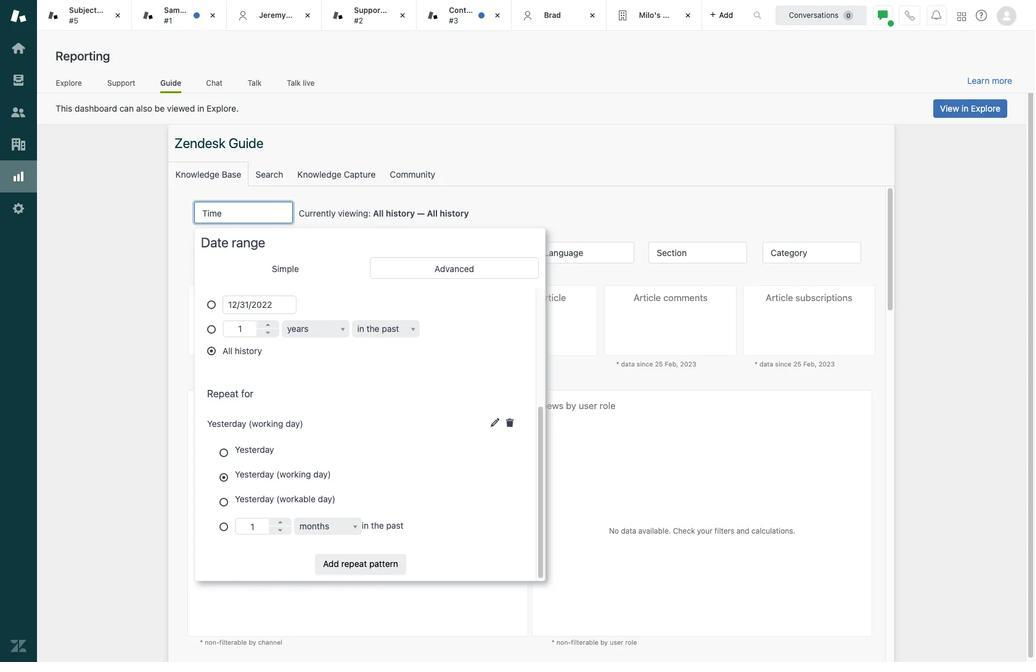 Task type: vqa. For each thing, say whether or not it's contained in the screenshot.
1st 'TALK' from the left
yes



Task type: locate. For each thing, give the bounding box(es) containing it.
4 tab from the left
[[607, 0, 702, 31]]

learn more
[[968, 75, 1013, 86]]

conversations
[[790, 10, 839, 19]]

in right viewed
[[197, 103, 204, 114]]

close image inside brad tab
[[587, 9, 599, 22]]

0 vertical spatial support
[[354, 6, 384, 15]]

1 horizontal spatial close image
[[587, 9, 599, 22]]

1 close image from the left
[[112, 9, 124, 22]]

jeremy miller tab
[[227, 0, 322, 31]]

1 horizontal spatial talk
[[287, 78, 301, 87]]

close image right jeremy
[[302, 9, 314, 22]]

chat
[[206, 78, 223, 87]]

zendesk image
[[10, 638, 27, 654]]

1 horizontal spatial explore
[[972, 103, 1001, 114]]

talk inside talk link
[[248, 78, 262, 87]]

explore inside button
[[972, 103, 1001, 114]]

close image for jeremy miller tab
[[302, 9, 314, 22]]

add
[[720, 10, 734, 19]]

organizations image
[[10, 136, 27, 152]]

close image for 'tab' containing support outreach
[[397, 9, 409, 22]]

0 horizontal spatial in
[[197, 103, 204, 114]]

0 horizontal spatial talk
[[248, 78, 262, 87]]

1 horizontal spatial support
[[354, 6, 384, 15]]

talk
[[248, 78, 262, 87], [287, 78, 301, 87]]

1 close image from the left
[[207, 9, 219, 22]]

support for support
[[107, 78, 135, 87]]

contact #3
[[449, 6, 478, 25]]

tabs tab list
[[37, 0, 741, 31]]

2 in from the left
[[962, 103, 969, 114]]

support up #2
[[354, 6, 384, 15]]

view in explore button
[[934, 99, 1008, 118]]

subject line #5
[[69, 6, 114, 25]]

explore down learn more link
[[972, 103, 1001, 114]]

close image
[[207, 9, 219, 22], [587, 9, 599, 22]]

close image for first 'tab' from the right
[[682, 9, 694, 22]]

zendesk support image
[[10, 8, 27, 24]]

close image inside jeremy miller tab
[[302, 9, 314, 22]]

talk inside talk live link
[[287, 78, 301, 87]]

0 horizontal spatial close image
[[207, 9, 219, 22]]

1 talk from the left
[[248, 78, 262, 87]]

in
[[197, 103, 204, 114], [962, 103, 969, 114]]

brad tab
[[512, 0, 607, 31]]

2 close image from the left
[[302, 9, 314, 22]]

get started image
[[10, 40, 27, 56]]

3 tab from the left
[[417, 0, 512, 31]]

explore up this
[[56, 78, 82, 87]]

view
[[941, 103, 960, 114]]

close image right the contact #3
[[492, 9, 504, 22]]

reporting image
[[10, 168, 27, 184]]

support inside support outreach #2
[[354, 6, 384, 15]]

close image left add dropdown button
[[682, 9, 694, 22]]

2 close image from the left
[[587, 9, 599, 22]]

5 close image from the left
[[682, 9, 694, 22]]

also
[[136, 103, 152, 114]]

close image
[[112, 9, 124, 22], [302, 9, 314, 22], [397, 9, 409, 22], [492, 9, 504, 22], [682, 9, 694, 22]]

close image right subject
[[112, 9, 124, 22]]

3 close image from the left
[[397, 9, 409, 22]]

2 tab from the left
[[322, 0, 419, 31]]

1 horizontal spatial in
[[962, 103, 969, 114]]

talk left live
[[287, 78, 301, 87]]

can
[[120, 103, 134, 114]]

support outreach #2
[[354, 6, 419, 25]]

1 vertical spatial support
[[107, 78, 135, 87]]

0 vertical spatial explore
[[56, 78, 82, 87]]

close image right #1
[[207, 9, 219, 22]]

tab containing support outreach
[[322, 0, 419, 31]]

#2
[[354, 16, 363, 25]]

explore.
[[207, 103, 239, 114]]

close image right brad
[[587, 9, 599, 22]]

1 vertical spatial explore
[[972, 103, 1001, 114]]

viewed
[[167, 103, 195, 114]]

2 talk from the left
[[287, 78, 301, 87]]

tab containing contact
[[417, 0, 512, 31]]

0 horizontal spatial support
[[107, 78, 135, 87]]

this dashboard can also be viewed in explore.
[[56, 103, 239, 114]]

explore
[[56, 78, 82, 87], [972, 103, 1001, 114]]

more
[[993, 75, 1013, 86]]

close image inside #1 "tab"
[[207, 9, 219, 22]]

in right view
[[962, 103, 969, 114]]

talk link
[[248, 78, 262, 91]]

notifications image
[[932, 10, 942, 20]]

support link
[[107, 78, 136, 91]]

add button
[[702, 0, 741, 30]]

talk right chat
[[248, 78, 262, 87]]

close image right #2
[[397, 9, 409, 22]]

support inside support link
[[107, 78, 135, 87]]

tab
[[37, 0, 132, 31], [322, 0, 419, 31], [417, 0, 512, 31], [607, 0, 702, 31]]

support up can
[[107, 78, 135, 87]]

support
[[354, 6, 384, 15], [107, 78, 135, 87]]

1 tab from the left
[[37, 0, 132, 31]]

#1
[[164, 16, 172, 25]]



Task type: describe. For each thing, give the bounding box(es) containing it.
jeremy
[[259, 10, 286, 20]]

talk for talk live
[[287, 78, 301, 87]]

explore link
[[56, 78, 82, 91]]

subject
[[69, 6, 97, 15]]

conversations button
[[776, 5, 868, 25]]

guide
[[160, 78, 181, 87]]

admin image
[[10, 201, 27, 217]]

button displays agent's chat status as online. image
[[879, 10, 888, 20]]

outreach
[[386, 6, 419, 15]]

views image
[[10, 72, 27, 88]]

zendesk products image
[[958, 12, 967, 21]]

close image for 'tab' containing subject line
[[112, 9, 124, 22]]

support for support outreach #2
[[354, 6, 384, 15]]

chat link
[[206, 78, 223, 91]]

talk live link
[[287, 78, 315, 91]]

talk live
[[287, 78, 315, 87]]

miller
[[288, 10, 308, 20]]

guide link
[[160, 78, 181, 93]]

reporting
[[56, 49, 110, 63]]

view in explore
[[941, 103, 1001, 114]]

line
[[99, 6, 114, 15]]

1 in from the left
[[197, 103, 204, 114]]

jeremy miller
[[259, 10, 308, 20]]

in inside button
[[962, 103, 969, 114]]

learn
[[968, 75, 990, 86]]

#1 tab
[[132, 0, 227, 31]]

main element
[[0, 0, 37, 662]]

#3
[[449, 16, 459, 25]]

get help image
[[977, 10, 988, 21]]

this
[[56, 103, 72, 114]]

0 horizontal spatial explore
[[56, 78, 82, 87]]

4 close image from the left
[[492, 9, 504, 22]]

customers image
[[10, 104, 27, 120]]

#5
[[69, 16, 78, 25]]

talk for talk
[[248, 78, 262, 87]]

brad
[[544, 10, 561, 20]]

dashboard
[[75, 103, 117, 114]]

tab containing subject line
[[37, 0, 132, 31]]

be
[[155, 103, 165, 114]]

contact
[[449, 6, 478, 15]]

learn more link
[[968, 75, 1013, 86]]

live
[[303, 78, 315, 87]]



